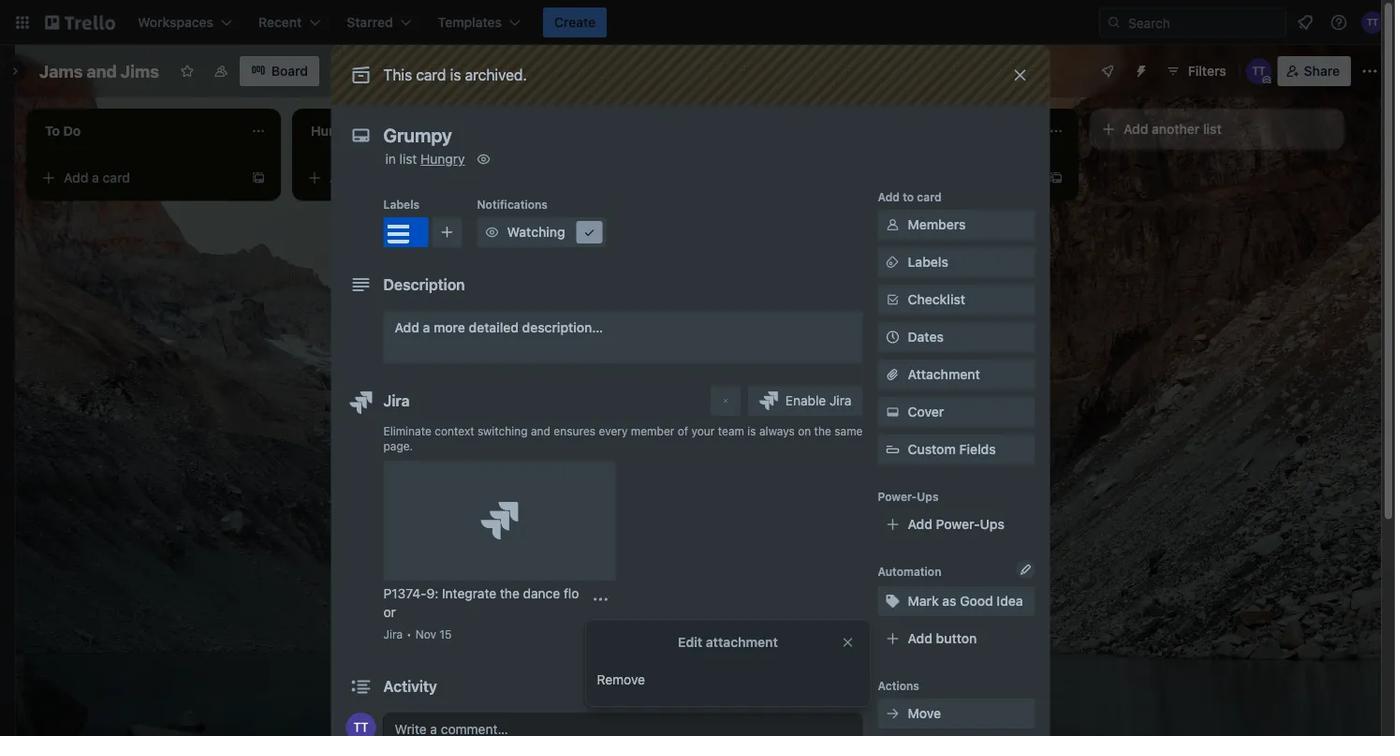Task type: vqa. For each thing, say whether or not it's contained in the screenshot.
the bottom BUSINESS ICON
no



Task type: locate. For each thing, give the bounding box(es) containing it.
p1374-
[[384, 586, 427, 601]]

sm image inside checklist link
[[884, 290, 902, 309]]

0 vertical spatial list
[[1204, 121, 1222, 137]]

workspace visible image
[[213, 64, 228, 79]]

labels up checklist
[[908, 254, 949, 270]]

attachment button
[[878, 360, 1035, 390]]

jira up same
[[830, 393, 852, 408]]

search image
[[1107, 15, 1122, 30]]

switch to… image
[[13, 13, 32, 32]]

add another list button
[[1090, 109, 1345, 150]]

enable jira button
[[748, 386, 863, 416]]

hungry link
[[421, 151, 465, 167]]

add a card button
[[34, 163, 244, 193], [300, 163, 510, 193]]

and inside eliminate context switching and ensures every member of your team is always on the same page.
[[531, 424, 551, 437]]

1 horizontal spatial terry turtle (terryturtle) image
[[1246, 58, 1273, 84]]

None text field
[[374, 118, 992, 152]]

page.
[[384, 439, 413, 452]]

sm image
[[580, 223, 599, 242], [884, 253, 902, 272], [884, 290, 902, 309], [884, 403, 902, 421]]

0 horizontal spatial the
[[500, 586, 520, 601]]

jams
[[39, 61, 83, 81]]

1 vertical spatial is
[[748, 424, 756, 437]]

sm image left cover
[[884, 403, 902, 421]]

1 vertical spatial list
[[400, 151, 417, 167]]

0 horizontal spatial a
[[92, 170, 99, 185]]

1 horizontal spatial ups
[[980, 517, 1005, 532]]

another
[[1152, 121, 1200, 137]]

attachment
[[706, 635, 778, 650]]

team
[[718, 424, 745, 437]]

sm image down add to card
[[884, 215, 902, 234]]

always
[[760, 424, 795, 437]]

ups down fields
[[980, 517, 1005, 532]]

sm image inside watching button
[[483, 223, 502, 242]]

0 horizontal spatial list
[[400, 151, 417, 167]]

2 add a card from the left
[[330, 170, 396, 185]]

sm image
[[474, 150, 493, 169], [884, 215, 902, 234], [483, 223, 502, 242], [884, 592, 902, 611], [884, 704, 902, 723]]

1 add a card button from the left
[[34, 163, 244, 193]]

cover link
[[878, 397, 1035, 427]]

add a card
[[64, 170, 130, 185], [330, 170, 396, 185]]

sm image down "actions"
[[884, 704, 902, 723]]

sm image left checklist
[[884, 290, 902, 309]]

actions
[[878, 679, 920, 692]]

sm image inside watching button
[[580, 223, 599, 242]]

open information menu image
[[1330, 13, 1349, 32]]

jira
[[384, 392, 410, 410], [830, 393, 852, 408], [384, 628, 403, 641]]

1 horizontal spatial is
[[748, 424, 756, 437]]

card
[[416, 66, 446, 84], [103, 170, 130, 185], [369, 170, 396, 185], [917, 190, 942, 203]]

sm image inside cover link
[[884, 403, 902, 421]]

jira inside button
[[830, 393, 852, 408]]

terry turtle (terryturtle) image
[[1362, 11, 1384, 34]]

0 horizontal spatial add a card button
[[34, 163, 244, 193]]

eliminate
[[384, 424, 432, 437]]

1 vertical spatial and
[[531, 424, 551, 437]]

0 vertical spatial power-
[[878, 490, 917, 503]]

to
[[903, 190, 914, 203]]

•
[[407, 628, 412, 641]]

add to card
[[878, 190, 942, 203]]

add button button
[[878, 624, 1035, 654]]

terry turtle (terryturtle) image
[[1246, 58, 1273, 84], [346, 713, 376, 736]]

jims
[[121, 61, 159, 81]]

p1374-9: integrate the dance flo or jira • nov 15
[[384, 586, 579, 641]]

0 horizontal spatial add a card
[[64, 170, 130, 185]]

1 add a card from the left
[[64, 170, 130, 185]]

0 vertical spatial the
[[814, 424, 832, 437]]

create
[[554, 15, 596, 30]]

jira up eliminate
[[384, 392, 410, 410]]

labels
[[384, 198, 420, 211], [908, 254, 949, 270]]

0 vertical spatial labels
[[384, 198, 420, 211]]

0 vertical spatial terry turtle (terryturtle) image
[[1246, 58, 1273, 84]]

1 vertical spatial power-
[[936, 517, 980, 532]]

enable jira
[[786, 393, 852, 408]]

1 horizontal spatial add a card
[[330, 170, 396, 185]]

1 horizontal spatial and
[[531, 424, 551, 437]]

0 notifications image
[[1294, 11, 1317, 34]]

sm image down notifications
[[483, 223, 502, 242]]

sm image left "mark"
[[884, 592, 902, 611]]

jams and jims
[[39, 61, 159, 81]]

1 horizontal spatial list
[[1204, 121, 1222, 137]]

sm image for checklist
[[884, 290, 902, 309]]

labels up 'color: blue, title: none' image
[[384, 198, 420, 211]]

jira left •
[[384, 628, 403, 641]]

filters button
[[1160, 56, 1232, 86]]

board link
[[240, 56, 319, 86]]

jira inside the p1374-9: integrate the dance flo or jira • nov 15
[[384, 628, 403, 641]]

0 horizontal spatial and
[[87, 61, 117, 81]]

add
[[1124, 121, 1149, 137], [64, 170, 88, 185], [330, 170, 354, 185], [878, 190, 900, 203], [395, 320, 420, 335], [908, 517, 933, 532], [908, 631, 933, 646]]

automation
[[878, 565, 942, 578]]

add another list
[[1124, 121, 1222, 137]]

switching
[[478, 424, 528, 437]]

power-
[[878, 490, 917, 503], [936, 517, 980, 532]]

ups up add power-ups
[[917, 490, 939, 503]]

2 horizontal spatial a
[[423, 320, 430, 335]]

ups
[[917, 490, 939, 503], [980, 517, 1005, 532]]

power- down power-ups
[[936, 517, 980, 532]]

the inside eliminate context switching and ensures every member of your team is always on the same page.
[[814, 424, 832, 437]]

sm image down add to card
[[884, 253, 902, 272]]

power- down custom
[[878, 490, 917, 503]]

is left archived.
[[450, 66, 461, 84]]

of
[[678, 424, 689, 437]]

sm image for watching
[[483, 223, 502, 242]]

checklist link
[[878, 285, 1035, 315]]

list right in
[[400, 151, 417, 167]]

this card is archived.
[[384, 66, 527, 84]]

members link
[[878, 210, 1035, 240]]

the
[[814, 424, 832, 437], [500, 586, 520, 601]]

0 vertical spatial ups
[[917, 490, 939, 503]]

15
[[440, 628, 452, 641]]

0 vertical spatial is
[[450, 66, 461, 84]]

sm image for cover
[[884, 403, 902, 421]]

sm image right the watching
[[580, 223, 599, 242]]

the right "on"
[[814, 424, 832, 437]]

add power-ups
[[908, 517, 1005, 532]]

add a more detailed description… link
[[384, 311, 863, 363]]

add a more detailed description…
[[395, 320, 603, 335]]

1 horizontal spatial the
[[814, 424, 832, 437]]

integrate
[[442, 586, 497, 601]]

1 horizontal spatial a
[[358, 170, 365, 185]]

and left ensures
[[531, 424, 551, 437]]

0 vertical spatial and
[[87, 61, 117, 81]]

sm image inside labels link
[[884, 253, 902, 272]]

1 horizontal spatial labels
[[908, 254, 949, 270]]

1 horizontal spatial add a card button
[[300, 163, 510, 193]]

mark as good idea
[[908, 593, 1023, 609]]

p1374-9: integrate the dance floor image
[[481, 502, 518, 539]]

and
[[87, 61, 117, 81], [531, 424, 551, 437]]

1 vertical spatial terry turtle (terryturtle) image
[[346, 713, 376, 736]]

1 vertical spatial labels
[[908, 254, 949, 270]]

the left dance
[[500, 586, 520, 601]]

is
[[450, 66, 461, 84], [748, 424, 756, 437]]

move
[[908, 706, 941, 721]]

1 vertical spatial the
[[500, 586, 520, 601]]

activity
[[384, 678, 437, 695]]

sm image inside move link
[[884, 704, 902, 723]]

and left jims
[[87, 61, 117, 81]]

sm image inside members "link"
[[884, 215, 902, 234]]

in list hungry
[[385, 151, 465, 167]]

list right another
[[1204, 121, 1222, 137]]

1 horizontal spatial power-
[[936, 517, 980, 532]]

is right "team"
[[748, 424, 756, 437]]

in
[[385, 151, 396, 167]]

watching
[[507, 224, 565, 240]]

dates button
[[878, 322, 1035, 352]]

a
[[92, 170, 99, 185], [358, 170, 365, 185], [423, 320, 430, 335]]

description
[[384, 276, 465, 294]]

custom fields
[[908, 442, 996, 457]]



Task type: describe. For each thing, give the bounding box(es) containing it.
nov
[[416, 628, 437, 641]]

power ups image
[[1100, 64, 1115, 79]]

or
[[384, 605, 396, 620]]

edit attachment
[[678, 635, 778, 650]]

mark
[[908, 593, 939, 609]]

same
[[835, 424, 863, 437]]

custom fields button
[[878, 440, 1035, 459]]

on
[[798, 424, 811, 437]]

sm image for members
[[884, 215, 902, 234]]

every
[[599, 424, 628, 437]]

member
[[631, 424, 675, 437]]

attachment
[[908, 367, 980, 382]]

filters
[[1188, 63, 1227, 79]]

create button
[[543, 7, 607, 37]]

dance
[[523, 586, 560, 601]]

notifications
[[477, 198, 548, 211]]

the inside the p1374-9: integrate the dance flo or jira • nov 15
[[500, 586, 520, 601]]

0 horizontal spatial terry turtle (terryturtle) image
[[346, 713, 376, 736]]

more
[[434, 320, 465, 335]]

Write a comment text field
[[384, 713, 863, 736]]

share
[[1304, 63, 1340, 79]]

automation image
[[1127, 56, 1153, 82]]

0 horizontal spatial is
[[450, 66, 461, 84]]

add a card for 1st add a card button from left
[[64, 170, 130, 185]]

move link
[[878, 699, 1035, 729]]

remove button
[[586, 665, 871, 695]]

create from template… image
[[1049, 170, 1064, 185]]

primary element
[[0, 0, 1396, 45]]

detailed
[[469, 320, 519, 335]]

remove
[[597, 672, 645, 687]]

9:
[[427, 586, 439, 601]]

star or unstar board image
[[180, 64, 195, 79]]

add a card for first add a card button from the right
[[330, 170, 396, 185]]

sm image for labels
[[884, 253, 902, 272]]

color: blue, title: none image
[[384, 217, 428, 247]]

your
[[692, 424, 715, 437]]

cover
[[908, 404, 944, 420]]

flo
[[564, 586, 579, 601]]

fields
[[960, 442, 996, 457]]

good
[[960, 593, 994, 609]]

2 add a card button from the left
[[300, 163, 510, 193]]

create from template… image
[[251, 170, 266, 185]]

a for 1st add a card button from left
[[92, 170, 99, 185]]

0 horizontal spatial ups
[[917, 490, 939, 503]]

archived.
[[465, 66, 527, 84]]

context
[[435, 424, 474, 437]]

custom
[[908, 442, 956, 457]]

sm image for move
[[884, 704, 902, 723]]

edit
[[678, 635, 703, 650]]

this
[[384, 66, 412, 84]]

Board name text field
[[30, 56, 168, 86]]

mark as good idea button
[[878, 586, 1035, 616]]

0 horizontal spatial labels
[[384, 198, 420, 211]]

a for first add a card button from the right
[[358, 170, 365, 185]]

and inside text field
[[87, 61, 117, 81]]

1 vertical spatial ups
[[980, 517, 1005, 532]]

power-ups
[[878, 490, 939, 503]]

sm image inside mark as good idea button
[[884, 592, 902, 611]]

customize views image
[[329, 62, 348, 81]]

eliminate context switching and ensures every member of your team is always on the same page.
[[384, 424, 863, 452]]

labels link
[[878, 247, 1035, 277]]

show menu image
[[1361, 62, 1380, 81]]

hungry
[[421, 151, 465, 167]]

0 horizontal spatial power-
[[878, 490, 917, 503]]

dates
[[908, 329, 944, 345]]

board
[[272, 63, 308, 79]]

button
[[936, 631, 977, 646]]

add power-ups link
[[878, 510, 1035, 539]]

enable
[[786, 393, 826, 408]]

sm image right hungry
[[474, 150, 493, 169]]

watching button
[[477, 217, 606, 247]]

idea
[[997, 593, 1023, 609]]

is inside eliminate context switching and ensures every member of your team is always on the same page.
[[748, 424, 756, 437]]

checklist
[[908, 292, 966, 307]]

members
[[908, 217, 966, 232]]

add button
[[908, 631, 977, 646]]

list inside button
[[1204, 121, 1222, 137]]

ensures
[[554, 424, 596, 437]]

Search field
[[1122, 8, 1286, 37]]

description…
[[522, 320, 603, 335]]

share button
[[1278, 56, 1352, 86]]

as
[[943, 593, 957, 609]]



